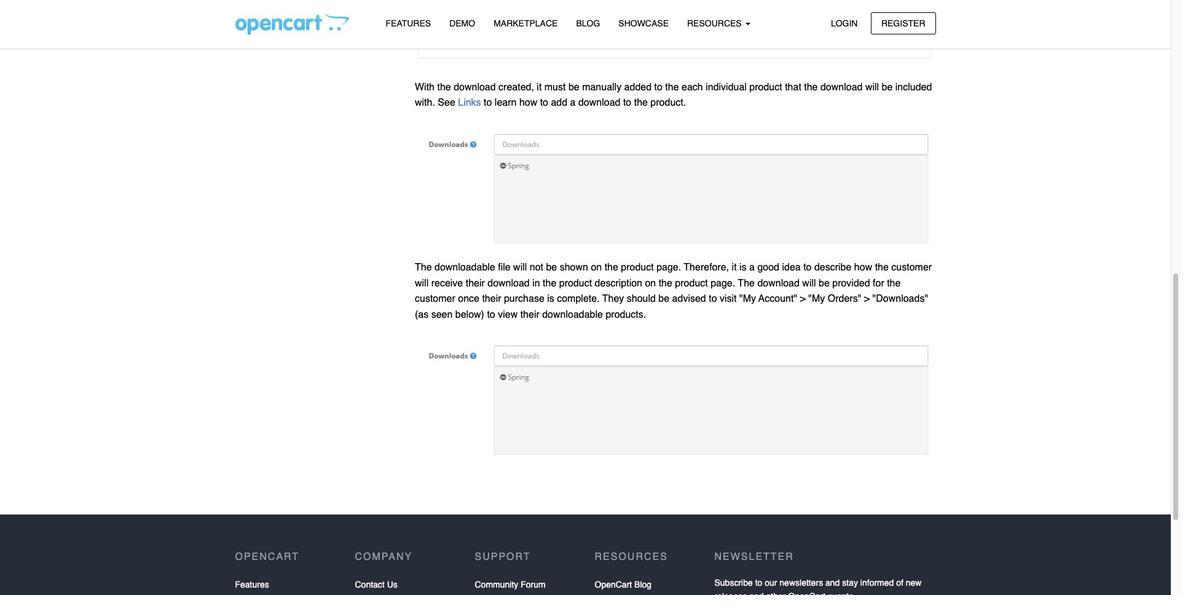Task type: vqa. For each thing, say whether or not it's contained in the screenshot.
See
yes



Task type: locate. For each thing, give the bounding box(es) containing it.
downloadable down 'complete.'
[[542, 309, 603, 320]]

describe
[[815, 262, 852, 273]]

> right the account"
[[800, 293, 806, 304]]

2 > from the left
[[864, 293, 870, 304]]

account"
[[759, 293, 797, 304]]

be
[[569, 82, 580, 93], [882, 82, 893, 93], [546, 262, 557, 273], [819, 278, 830, 289], [659, 293, 670, 304]]

1 horizontal spatial the
[[738, 278, 755, 289]]

how down created, on the top left
[[519, 97, 537, 108]]

to left 'view'
[[487, 309, 495, 320]]

1 vertical spatial and
[[750, 591, 764, 595]]

0 horizontal spatial opencart
[[235, 552, 299, 563]]

1 vertical spatial their
[[482, 293, 501, 304]]

0 vertical spatial page.
[[657, 262, 681, 273]]

0 horizontal spatial page.
[[657, 262, 681, 273]]

1 horizontal spatial downloadable
[[542, 309, 603, 320]]

0 horizontal spatial blog
[[576, 18, 600, 28]]

1 horizontal spatial how
[[854, 262, 873, 273]]

a inside the "the downloadable file will not be shown on the product page. therefore, it is a good idea to describe how the customer will receive their download in the product description on the product page. the download will be provided for the customer once their purchase is complete. they should be advised to visit "my account" > "my orders" > "downloads" (as seen below) to view their downloadable products."
[[749, 262, 755, 273]]

1 horizontal spatial customer
[[892, 262, 932, 273]]

with.
[[415, 97, 435, 108]]

0 vertical spatial opencart
[[235, 552, 299, 563]]

downloadable
[[435, 262, 495, 273], [542, 309, 603, 320]]

product
[[750, 82, 782, 93], [621, 262, 654, 273], [559, 278, 592, 289], [675, 278, 708, 289]]

blog link
[[567, 13, 609, 35]]

resources
[[687, 18, 744, 28], [595, 552, 668, 563]]

download down the manually
[[579, 97, 621, 108]]

0 vertical spatial customer
[[892, 262, 932, 273]]

blog
[[576, 18, 600, 28], [635, 580, 652, 589]]

in
[[533, 278, 540, 289]]

1 horizontal spatial features
[[386, 18, 431, 28]]

add
[[551, 97, 568, 108]]

and up the events.
[[826, 578, 840, 587]]

customer up seen
[[415, 293, 455, 304]]

"my right visit
[[740, 293, 756, 304]]

the up for
[[875, 262, 889, 273]]

customer up "downloads"
[[892, 262, 932, 273]]

downlaod spring image
[[415, 0, 936, 72]]

product left that on the top of the page
[[750, 82, 782, 93]]

the down added
[[634, 97, 648, 108]]

with
[[415, 82, 435, 93]]

shown
[[560, 262, 588, 273]]

1 vertical spatial how
[[854, 262, 873, 273]]

0 horizontal spatial a
[[570, 97, 576, 108]]

1 horizontal spatial is
[[740, 262, 747, 273]]

will
[[866, 82, 879, 93], [513, 262, 527, 273], [415, 278, 429, 289], [803, 278, 816, 289]]

download down file
[[488, 278, 530, 289]]

they
[[602, 293, 624, 304]]

and left other
[[750, 591, 764, 595]]

on up should
[[645, 278, 656, 289]]

1 vertical spatial the
[[738, 278, 755, 289]]

download up the account"
[[758, 278, 800, 289]]

page. up visit
[[711, 278, 735, 289]]

0 vertical spatial blog
[[576, 18, 600, 28]]

and
[[826, 578, 840, 587], [750, 591, 764, 595]]

page. up advised
[[657, 262, 681, 273]]

on
[[591, 262, 602, 273], [645, 278, 656, 289]]

0 vertical spatial features
[[386, 18, 431, 28]]

with the download created, it must be manually added to the each individual product that the download will be included with. see
[[415, 82, 932, 108]]

how up provided
[[854, 262, 873, 273]]

description
[[595, 278, 642, 289]]

1 horizontal spatial blog
[[635, 580, 652, 589]]

be up links to learn how to add a download to the product.
[[569, 82, 580, 93]]

0 vertical spatial features link
[[377, 13, 440, 35]]

their
[[466, 278, 485, 289], [482, 293, 501, 304], [521, 309, 540, 320]]

features
[[386, 18, 431, 28], [235, 580, 269, 589]]

1 vertical spatial features link
[[235, 576, 269, 593]]

0 horizontal spatial customer
[[415, 293, 455, 304]]

it left 'must'
[[537, 82, 542, 93]]

community forum link
[[475, 576, 546, 593]]

contact us link
[[355, 576, 398, 593]]

the
[[437, 82, 451, 93], [665, 82, 679, 93], [804, 82, 818, 93], [634, 97, 648, 108], [605, 262, 618, 273], [875, 262, 889, 273], [543, 278, 557, 289], [659, 278, 673, 289], [887, 278, 901, 289]]

(as
[[415, 309, 429, 320]]

should
[[627, 293, 656, 304]]

how
[[519, 97, 537, 108], [854, 262, 873, 273]]

a left good
[[749, 262, 755, 273]]

to
[[655, 82, 663, 93], [484, 97, 492, 108], [540, 97, 548, 108], [623, 97, 632, 108], [804, 262, 812, 273], [709, 293, 717, 304], [487, 309, 495, 320], [755, 578, 763, 587]]

0 horizontal spatial downloadable
[[435, 262, 495, 273]]

will left included
[[866, 82, 879, 93]]

1 vertical spatial downloadable
[[542, 309, 603, 320]]

1 horizontal spatial opencart
[[595, 580, 632, 589]]

1 horizontal spatial resources
[[687, 18, 744, 28]]

0 horizontal spatial it
[[537, 82, 542, 93]]

how inside the "the downloadable file will not be shown on the product page. therefore, it is a good idea to describe how the customer will receive their download in the product description on the product page. the download will be provided for the customer once their purchase is complete. they should be advised to visit "my account" > "my orders" > "downloads" (as seen below) to view their downloadable products."
[[854, 262, 873, 273]]

opencart inside subscribe to our newsletters and stay informed of new releases and other opencart events.
[[788, 591, 826, 595]]

0 vertical spatial it
[[537, 82, 542, 93]]

demo
[[450, 18, 475, 28]]

1 horizontal spatial "my
[[809, 293, 825, 304]]

0 vertical spatial on
[[591, 262, 602, 273]]

the right for
[[887, 278, 901, 289]]

1 horizontal spatial page.
[[711, 278, 735, 289]]

is left good
[[740, 262, 747, 273]]

opencart inside opencart blog link
[[595, 580, 632, 589]]

2 "my from the left
[[809, 293, 825, 304]]

0 vertical spatial a
[[570, 97, 576, 108]]

their up once
[[466, 278, 485, 289]]

1 vertical spatial resources
[[595, 552, 668, 563]]

1 horizontal spatial >
[[864, 293, 870, 304]]

will down describe
[[803, 278, 816, 289]]

0 vertical spatial and
[[826, 578, 840, 587]]

1 horizontal spatial it
[[732, 262, 737, 273]]

forum
[[521, 580, 546, 589]]

0 horizontal spatial the
[[415, 262, 432, 273]]

the up the see
[[437, 82, 451, 93]]

> down provided
[[864, 293, 870, 304]]

to inside with the download created, it must be manually added to the each individual product that the download will be included with. see
[[655, 82, 663, 93]]

their up 'view'
[[482, 293, 501, 304]]

>
[[800, 293, 806, 304], [864, 293, 870, 304]]

resources inside resources link
[[687, 18, 744, 28]]

a
[[570, 97, 576, 108], [749, 262, 755, 273]]

is right purchase
[[547, 293, 554, 304]]

2 horizontal spatial opencart
[[788, 591, 826, 595]]

2 vertical spatial opencart
[[788, 591, 826, 595]]

1 vertical spatial opencart
[[595, 580, 632, 589]]

opencart blog link
[[595, 576, 652, 593]]

register link
[[871, 12, 936, 34]]

provided
[[833, 278, 870, 289]]

their down purchase
[[521, 309, 540, 320]]

other
[[766, 591, 786, 595]]

1 vertical spatial it
[[732, 262, 737, 273]]

it
[[537, 82, 542, 93], [732, 262, 737, 273]]

opencart
[[235, 552, 299, 563], [595, 580, 632, 589], [788, 591, 826, 595]]

the right in
[[543, 278, 557, 289]]

0 horizontal spatial >
[[800, 293, 806, 304]]

register
[[882, 18, 926, 28]]

0 horizontal spatial features link
[[235, 576, 269, 593]]

0 horizontal spatial is
[[547, 293, 554, 304]]

1 horizontal spatial on
[[645, 278, 656, 289]]

to inside subscribe to our newsletters and stay informed of new releases and other opencart events.
[[755, 578, 763, 587]]

a right 'add'
[[570, 97, 576, 108]]

be right should
[[659, 293, 670, 304]]

download
[[454, 82, 496, 93], [821, 82, 863, 93], [579, 97, 621, 108], [488, 278, 530, 289], [758, 278, 800, 289]]

stay
[[842, 578, 858, 587]]

to up product. on the top
[[655, 82, 663, 93]]

it right therefore,
[[732, 262, 737, 273]]

resources link
[[678, 13, 760, 35]]

of
[[897, 578, 904, 587]]

page.
[[657, 262, 681, 273], [711, 278, 735, 289]]

my account downloads image
[[415, 331, 936, 464]]

0 vertical spatial their
[[466, 278, 485, 289]]

will right file
[[513, 262, 527, 273]]

features link
[[377, 13, 440, 35], [235, 576, 269, 593]]

opencart blog
[[595, 580, 652, 589]]

complete.
[[557, 293, 600, 304]]

0 vertical spatial how
[[519, 97, 537, 108]]

1 vertical spatial a
[[749, 262, 755, 273]]

each
[[682, 82, 703, 93]]

informed
[[861, 578, 894, 587]]

"my left orders"
[[809, 293, 825, 304]]

the up product. on the top
[[665, 82, 679, 93]]

the up description
[[605, 262, 618, 273]]

opencart for opencart blog
[[595, 580, 632, 589]]

customer
[[892, 262, 932, 273], [415, 293, 455, 304]]

1 > from the left
[[800, 293, 806, 304]]

orders"
[[828, 293, 862, 304]]

0 horizontal spatial features
[[235, 580, 269, 589]]

community forum
[[475, 580, 546, 589]]

the
[[415, 262, 432, 273], [738, 278, 755, 289]]

the up advised
[[659, 278, 673, 289]]

0 horizontal spatial on
[[591, 262, 602, 273]]

0 vertical spatial resources
[[687, 18, 744, 28]]

see
[[438, 97, 455, 108]]

0 vertical spatial is
[[740, 262, 747, 273]]

visit
[[720, 293, 737, 304]]

for
[[873, 278, 885, 289]]

newsletter
[[715, 552, 794, 563]]

to left our
[[755, 578, 763, 587]]

1 horizontal spatial a
[[749, 262, 755, 273]]

0 horizontal spatial "my
[[740, 293, 756, 304]]

downloadable up receive
[[435, 262, 495, 273]]

1 vertical spatial on
[[645, 278, 656, 289]]

1 vertical spatial customer
[[415, 293, 455, 304]]

login
[[831, 18, 858, 28]]

on right 'shown'
[[591, 262, 602, 273]]



Task type: describe. For each thing, give the bounding box(es) containing it.
us
[[387, 580, 398, 589]]

company
[[355, 552, 413, 563]]

events.
[[828, 591, 856, 595]]

included
[[896, 82, 932, 93]]

product inside with the download created, it must be manually added to the each individual product that the download will be included with. see
[[750, 82, 782, 93]]

to left 'add'
[[540, 97, 548, 108]]

demo link
[[440, 13, 485, 35]]

created,
[[499, 82, 534, 93]]

opencart for opencart
[[235, 552, 299, 563]]

will left receive
[[415, 278, 429, 289]]

support
[[475, 552, 531, 563]]

will inside with the download created, it must be manually added to the each individual product that the download will be included with. see
[[866, 82, 879, 93]]

1 vertical spatial page.
[[711, 278, 735, 289]]

individual
[[706, 82, 747, 93]]

login link
[[821, 12, 868, 34]]

our
[[765, 578, 777, 587]]

to down added
[[623, 97, 632, 108]]

links link
[[458, 97, 484, 108]]

0 vertical spatial downloadable
[[435, 262, 495, 273]]

marketplace link
[[485, 13, 567, 35]]

therefore,
[[684, 262, 729, 273]]

1 vertical spatial is
[[547, 293, 554, 304]]

0 vertical spatial the
[[415, 262, 432, 273]]

to right idea
[[804, 262, 812, 273]]

product.
[[651, 97, 686, 108]]

must
[[545, 82, 566, 93]]

file
[[498, 262, 511, 273]]

to left visit
[[709, 293, 717, 304]]

contact us
[[355, 580, 398, 589]]

that
[[785, 82, 802, 93]]

be right not
[[546, 262, 557, 273]]

showcase link
[[609, 13, 678, 35]]

newsletters
[[780, 578, 823, 587]]

2 vertical spatial their
[[521, 309, 540, 320]]

product up description
[[621, 262, 654, 273]]

product down 'shown'
[[559, 278, 592, 289]]

be left included
[[882, 82, 893, 93]]

good
[[758, 262, 780, 273]]

new
[[906, 578, 922, 587]]

1 vertical spatial blog
[[635, 580, 652, 589]]

upgrading link
[[235, 12, 397, 34]]

it inside with the download created, it must be manually added to the each individual product that the download will be included with. see
[[537, 82, 542, 93]]

not
[[530, 262, 544, 273]]

0 horizontal spatial how
[[519, 97, 537, 108]]

to left learn
[[484, 97, 492, 108]]

contact
[[355, 580, 385, 589]]

be down describe
[[819, 278, 830, 289]]

seen
[[431, 309, 453, 320]]

below)
[[455, 309, 484, 320]]

showcase
[[619, 18, 669, 28]]

view
[[498, 309, 518, 320]]

purchase
[[504, 293, 545, 304]]

marketplace
[[494, 18, 558, 28]]

downloads product image
[[415, 119, 936, 252]]

0 horizontal spatial resources
[[595, 552, 668, 563]]

the right that on the top of the page
[[804, 82, 818, 93]]

releases
[[715, 591, 747, 595]]

products.
[[606, 309, 646, 320]]

upgrading
[[247, 17, 293, 28]]

links to learn how to add a download to the product.
[[458, 97, 686, 108]]

subscribe
[[715, 578, 753, 587]]

manually
[[582, 82, 622, 93]]

1 "my from the left
[[740, 293, 756, 304]]

"downloads"
[[873, 293, 928, 304]]

it inside the "the downloadable file will not be shown on the product page. therefore, it is a good idea to describe how the customer will receive their download in the product description on the product page. the download will be provided for the customer once their purchase is complete. they should be advised to visit "my account" > "my orders" > "downloads" (as seen below) to view their downloadable products."
[[732, 262, 737, 273]]

opencart - open source shopping cart solution image
[[235, 13, 349, 35]]

links
[[458, 97, 481, 108]]

1 horizontal spatial and
[[826, 578, 840, 587]]

subscribe to our newsletters and stay informed of new releases and other opencart events.
[[715, 578, 922, 595]]

the downloadable file will not be shown on the product page. therefore, it is a good idea to describe how the customer will receive their download in the product description on the product page. the download will be provided for the customer once their purchase is complete. they should be advised to visit "my account" > "my orders" > "downloads" (as seen below) to view their downloadable products.
[[415, 262, 932, 320]]

learn
[[495, 97, 517, 108]]

download up links link
[[454, 82, 496, 93]]

receive
[[431, 278, 463, 289]]

idea
[[782, 262, 801, 273]]

product up advised
[[675, 278, 708, 289]]

1 vertical spatial features
[[235, 580, 269, 589]]

added
[[624, 82, 652, 93]]

once
[[458, 293, 480, 304]]

download right that on the top of the page
[[821, 82, 863, 93]]

1 horizontal spatial features link
[[377, 13, 440, 35]]

0 horizontal spatial and
[[750, 591, 764, 595]]

community
[[475, 580, 518, 589]]

advised
[[672, 293, 706, 304]]



